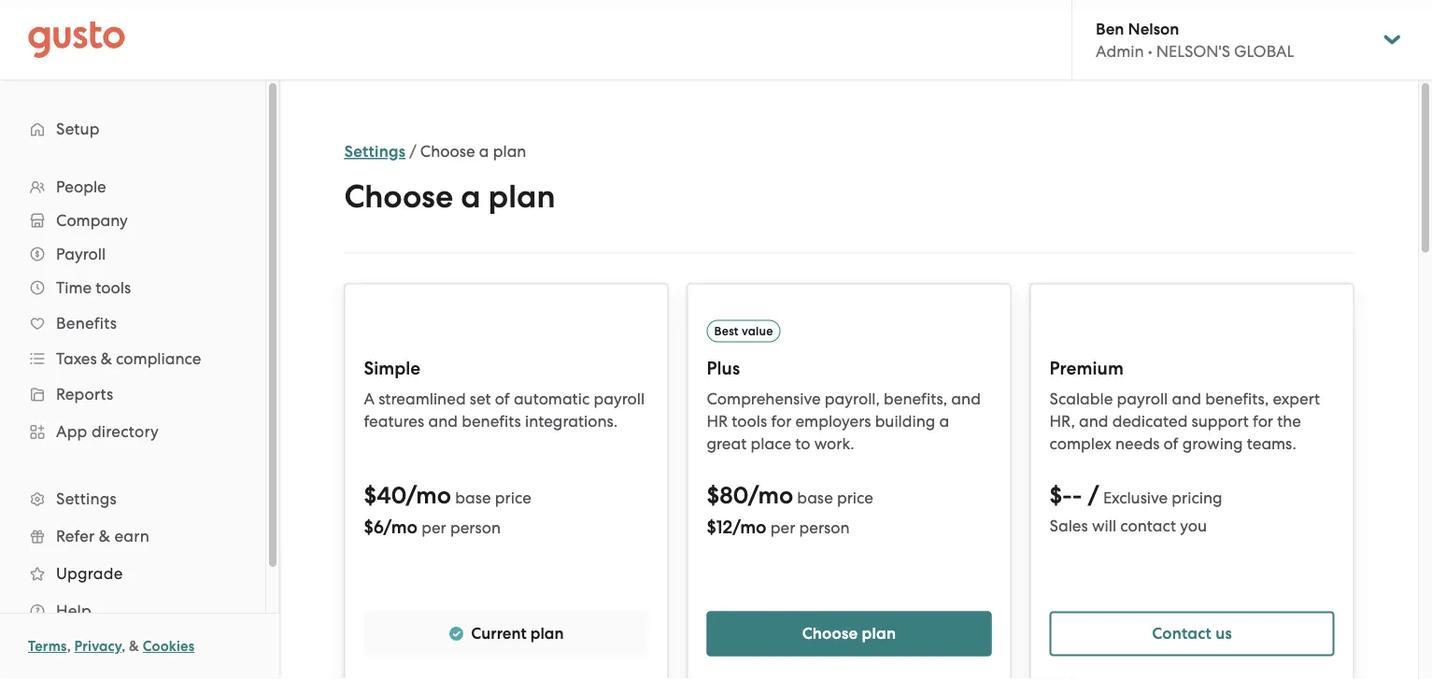 Task type: vqa. For each thing, say whether or not it's contained in the screenshot.
the topmost Choose
yes



Task type: locate. For each thing, give the bounding box(es) containing it.
0 horizontal spatial price
[[495, 488, 532, 507]]

0 vertical spatial /
[[409, 142, 417, 161]]

payroll up dedicated
[[1117, 389, 1169, 408]]

benefits
[[462, 412, 521, 430]]

a streamlined set of automatic payroll features and benefits integrations.
[[364, 389, 645, 430]]

0 vertical spatial tools
[[96, 279, 131, 297]]

/mo down 80
[[733, 516, 767, 538]]

settings up choose a plan
[[344, 142, 406, 161]]

•
[[1148, 42, 1153, 61]]

tools down comprehensive
[[732, 412, 768, 430]]

ben
[[1096, 19, 1125, 38]]

tools inside comprehensive payroll, benefits, and hr tools for employers building a great place to work.
[[732, 412, 768, 430]]

price for 40
[[495, 488, 532, 507]]

payroll inside a streamlined set of automatic payroll features and benefits integrations.
[[594, 389, 645, 408]]

premium
[[1050, 358, 1124, 379]]

1 horizontal spatial for
[[1253, 412, 1274, 430]]

people button
[[19, 170, 247, 204]]

choose inside settings / choose a plan
[[420, 142, 475, 161]]

2 for from the left
[[1253, 412, 1274, 430]]

0 horizontal spatial person
[[450, 518, 501, 537]]

person inside $ 40 /mo base price $ 6 /mo per person
[[450, 518, 501, 537]]

of inside a streamlined set of automatic payroll features and benefits integrations.
[[495, 389, 510, 408]]

0 horizontal spatial base
[[455, 488, 491, 507]]

1 horizontal spatial settings
[[344, 142, 406, 161]]

a right building on the bottom
[[940, 412, 950, 430]]

40
[[377, 481, 406, 510]]

1 vertical spatial settings
[[56, 490, 117, 508]]

plan inside button
[[862, 624, 897, 643]]

base down 'to'
[[798, 488, 833, 507]]

app directory
[[56, 422, 159, 441]]

/mo down place on the right bottom
[[748, 481, 794, 510]]

1 vertical spatial choose
[[344, 178, 453, 215]]

1 person from the left
[[450, 518, 501, 537]]

choose inside button
[[803, 624, 858, 643]]

1 horizontal spatial person
[[800, 518, 850, 537]]

/ up choose a plan
[[409, 142, 417, 161]]

/ inside "$-- / exclusive pricing sales will contact you"
[[1089, 481, 1100, 510]]

person
[[450, 518, 501, 537], [800, 518, 850, 537]]

0 vertical spatial a
[[479, 142, 489, 161]]

1 base from the left
[[455, 488, 491, 507]]

,
[[67, 638, 71, 655], [122, 638, 126, 655]]

1 horizontal spatial per
[[771, 518, 796, 537]]

benefits
[[56, 314, 117, 333]]

person for 80
[[800, 518, 850, 537]]

taxes
[[56, 350, 97, 368]]

contact us button
[[1050, 612, 1335, 657]]

per inside $ 40 /mo base price $ 6 /mo per person
[[422, 518, 447, 537]]

0 horizontal spatial payroll
[[594, 389, 645, 408]]

teams.
[[1247, 434, 1297, 453]]

plus
[[707, 358, 740, 379]]

needs
[[1116, 434, 1160, 453]]

settings link
[[344, 142, 406, 161], [19, 482, 247, 516]]

plan
[[493, 142, 527, 161], [489, 178, 556, 215], [531, 624, 564, 643], [862, 624, 897, 643]]

plan inside settings / choose a plan
[[493, 142, 527, 161]]

settings link up choose a plan
[[344, 142, 406, 161]]

base inside $ 40 /mo base price $ 6 /mo per person
[[455, 488, 491, 507]]

for up place on the right bottom
[[771, 412, 792, 430]]

& right taxes
[[101, 350, 112, 368]]

price for 80
[[837, 488, 874, 507]]

1 vertical spatial &
[[99, 527, 110, 546]]

2 base from the left
[[798, 488, 833, 507]]

base for 80
[[798, 488, 833, 507]]

benefits, up support in the right of the page
[[1206, 389, 1269, 408]]

for up teams.
[[1253, 412, 1274, 430]]

2 vertical spatial a
[[940, 412, 950, 430]]

/ right -
[[1089, 481, 1100, 510]]

payroll button
[[19, 237, 247, 271]]

settings for settings / choose a plan
[[344, 142, 406, 161]]

choose for choose a plan
[[344, 178, 453, 215]]

help link
[[19, 594, 247, 628]]

payroll up integrations.
[[594, 389, 645, 408]]

1 horizontal spatial benefits,
[[1206, 389, 1269, 408]]

$ 80 /mo base price $ 12 /mo per person
[[707, 481, 874, 538]]

base down benefits
[[455, 488, 491, 507]]

help
[[56, 602, 92, 621]]

1 vertical spatial tools
[[732, 412, 768, 430]]

0 horizontal spatial benefits,
[[884, 389, 948, 408]]

/mo down 40 in the bottom of the page
[[384, 516, 418, 538]]

0 horizontal spatial for
[[771, 412, 792, 430]]

time tools button
[[19, 271, 247, 305]]

streamlined
[[379, 389, 466, 408]]

settings inside list
[[56, 490, 117, 508]]

0 horizontal spatial /
[[409, 142, 417, 161]]

a down settings / choose a plan
[[461, 178, 481, 215]]

/mo
[[406, 481, 451, 510], [748, 481, 794, 510], [384, 516, 418, 538], [733, 516, 767, 538]]

benefits,
[[884, 389, 948, 408], [1206, 389, 1269, 408]]

privacy link
[[74, 638, 122, 655]]

list containing people
[[0, 170, 265, 630]]

us
[[1216, 624, 1233, 643]]

1 vertical spatial of
[[1164, 434, 1179, 453]]

& left the 'cookies'
[[129, 638, 139, 655]]

1 vertical spatial settings link
[[19, 482, 247, 516]]

per right 6
[[422, 518, 447, 537]]

benefits, up building on the bottom
[[884, 389, 948, 408]]

1 horizontal spatial price
[[837, 488, 874, 507]]

2 vertical spatial choose
[[803, 624, 858, 643]]

of right set at the bottom left of the page
[[495, 389, 510, 408]]

base
[[455, 488, 491, 507], [798, 488, 833, 507]]

settings up the refer
[[56, 490, 117, 508]]

dedicated
[[1113, 412, 1188, 430]]

choose
[[420, 142, 475, 161], [344, 178, 453, 215], [803, 624, 858, 643]]

& inside dropdown button
[[101, 350, 112, 368]]

1 benefits, from the left
[[884, 389, 948, 408]]

app directory link
[[19, 415, 247, 449]]

contact
[[1121, 516, 1177, 535]]

2 benefits, from the left
[[1206, 389, 1269, 408]]

1 horizontal spatial tools
[[732, 412, 768, 430]]

0 vertical spatial settings
[[344, 142, 406, 161]]

&
[[101, 350, 112, 368], [99, 527, 110, 546], [129, 638, 139, 655]]

a inside settings / choose a plan
[[479, 142, 489, 161]]

price down work. in the right bottom of the page
[[837, 488, 874, 507]]

0 horizontal spatial ,
[[67, 638, 71, 655]]

, down help link
[[122, 638, 126, 655]]

a
[[479, 142, 489, 161], [461, 178, 481, 215], [940, 412, 950, 430]]

tools
[[96, 279, 131, 297], [732, 412, 768, 430]]

you
[[1181, 516, 1207, 535]]

1 horizontal spatial base
[[798, 488, 833, 507]]

person for 40
[[450, 518, 501, 537]]

growing
[[1183, 434, 1244, 453]]

& left earn
[[99, 527, 110, 546]]

2 payroll from the left
[[1117, 389, 1169, 408]]

1 for from the left
[[771, 412, 792, 430]]

1 horizontal spatial /
[[1089, 481, 1100, 510]]

0 horizontal spatial settings
[[56, 490, 117, 508]]

1 payroll from the left
[[594, 389, 645, 408]]

0 horizontal spatial tools
[[96, 279, 131, 297]]

features
[[364, 412, 425, 430]]

upgrade
[[56, 565, 123, 583]]

privacy
[[74, 638, 122, 655]]

per inside $ 80 /mo base price $ 12 /mo per person
[[771, 518, 796, 537]]

a up choose a plan
[[479, 142, 489, 161]]

price inside $ 40 /mo base price $ 6 /mo per person
[[495, 488, 532, 507]]

of down dedicated
[[1164, 434, 1179, 453]]

1 horizontal spatial of
[[1164, 434, 1179, 453]]

hr
[[707, 412, 728, 430]]

0 horizontal spatial per
[[422, 518, 447, 537]]

1 price from the left
[[495, 488, 532, 507]]

and inside comprehensive payroll, benefits, and hr tools for employers building a great place to work.
[[952, 389, 981, 408]]

0 vertical spatial of
[[495, 389, 510, 408]]

0 vertical spatial choose
[[420, 142, 475, 161]]

time tools
[[56, 279, 131, 297]]

1 horizontal spatial ,
[[122, 638, 126, 655]]

1 horizontal spatial payroll
[[1117, 389, 1169, 408]]

scalable
[[1050, 389, 1113, 408]]

nelson's
[[1157, 42, 1231, 61]]

price inside $ 80 /mo base price $ 12 /mo per person
[[837, 488, 874, 507]]

complex
[[1050, 434, 1112, 453]]

current plan
[[471, 624, 564, 643]]

1 per from the left
[[422, 518, 447, 537]]

price
[[495, 488, 532, 507], [837, 488, 874, 507]]

2 price from the left
[[837, 488, 874, 507]]

settings link up refer & earn link
[[19, 482, 247, 516]]

1 horizontal spatial settings link
[[344, 142, 406, 161]]

& for earn
[[99, 527, 110, 546]]

1 , from the left
[[67, 638, 71, 655]]

settings for settings
[[56, 490, 117, 508]]

place
[[751, 434, 792, 453]]

person inside $ 80 /mo base price $ 12 /mo per person
[[800, 518, 850, 537]]

choose a plan
[[344, 178, 556, 215]]

settings
[[344, 142, 406, 161], [56, 490, 117, 508]]

reports
[[56, 385, 114, 404]]

2 person from the left
[[800, 518, 850, 537]]

per right 12
[[771, 518, 796, 537]]

people
[[56, 178, 106, 196]]

price down benefits
[[495, 488, 532, 507]]

list
[[0, 170, 265, 630]]

set
[[470, 389, 491, 408]]

tools down payroll dropdown button
[[96, 279, 131, 297]]

payroll
[[56, 245, 106, 264]]

a inside comprehensive payroll, benefits, and hr tools for employers building a great place to work.
[[940, 412, 950, 430]]

0 vertical spatial &
[[101, 350, 112, 368]]

80
[[720, 481, 748, 510]]

home image
[[28, 21, 125, 58]]

2 per from the left
[[771, 518, 796, 537]]

, left privacy on the bottom of the page
[[67, 638, 71, 655]]

0 horizontal spatial of
[[495, 389, 510, 408]]

1 vertical spatial /
[[1089, 481, 1100, 510]]

base inside $ 80 /mo base price $ 12 /mo per person
[[798, 488, 833, 507]]



Task type: describe. For each thing, give the bounding box(es) containing it.
integrations.
[[525, 412, 618, 430]]

/mo down features
[[406, 481, 451, 510]]

automatic
[[514, 389, 590, 408]]

building
[[875, 412, 936, 430]]

global
[[1235, 42, 1295, 61]]

simple
[[364, 358, 421, 379]]

exclusive
[[1104, 488, 1168, 507]]

scalable payroll and benefits, expert hr, and dedicated support for the complex needs of growing teams.
[[1050, 389, 1321, 453]]

0 horizontal spatial settings link
[[19, 482, 247, 516]]

great
[[707, 434, 747, 453]]

0 vertical spatial settings link
[[344, 142, 406, 161]]

terms
[[28, 638, 67, 655]]

pricing
[[1172, 488, 1223, 507]]

$-- / exclusive pricing sales will contact you
[[1050, 481, 1223, 535]]

base for 40
[[455, 488, 491, 507]]

payroll inside scalable payroll and benefits, expert hr, and dedicated support for the complex needs of growing teams.
[[1117, 389, 1169, 408]]

for inside scalable payroll and benefits, expert hr, and dedicated support for the complex needs of growing teams.
[[1253, 412, 1274, 430]]

cookies button
[[143, 636, 195, 658]]

to
[[796, 434, 811, 453]]

gusto navigation element
[[0, 80, 265, 660]]

directory
[[91, 422, 159, 441]]

support
[[1192, 412, 1250, 430]]

ben nelson admin • nelson's global
[[1096, 19, 1295, 61]]

of inside scalable payroll and benefits, expert hr, and dedicated support for the complex needs of growing teams.
[[1164, 434, 1179, 453]]

work.
[[815, 434, 855, 453]]

terms link
[[28, 638, 67, 655]]

& for compliance
[[101, 350, 112, 368]]

6
[[374, 516, 384, 538]]

settings / choose a plan
[[344, 142, 527, 161]]

-
[[1073, 481, 1083, 510]]

the
[[1278, 412, 1302, 430]]

time
[[56, 279, 92, 297]]

app
[[56, 422, 87, 441]]

for inside comprehensive payroll, benefits, and hr tools for employers building a great place to work.
[[771, 412, 792, 430]]

comprehensive payroll, benefits, and hr tools for employers building a great place to work.
[[707, 389, 981, 453]]

choose plan
[[803, 624, 897, 643]]

company
[[56, 211, 128, 230]]

sales
[[1050, 516, 1089, 535]]

setup link
[[19, 112, 247, 146]]

benefits, inside comprehensive payroll, benefits, and hr tools for employers building a great place to work.
[[884, 389, 948, 408]]

$ 40 /mo base price $ 6 /mo per person
[[364, 481, 532, 538]]

compliance
[[116, 350, 201, 368]]

will
[[1093, 516, 1117, 535]]

tools inside dropdown button
[[96, 279, 131, 297]]

best value
[[715, 324, 774, 338]]

benefits, inside scalable payroll and benefits, expert hr, and dedicated support for the complex needs of growing teams.
[[1206, 389, 1269, 408]]

nelson
[[1129, 19, 1180, 38]]

reports link
[[19, 378, 247, 411]]

comprehensive
[[707, 389, 821, 408]]

contact us
[[1153, 624, 1233, 643]]

taxes & compliance
[[56, 350, 201, 368]]

payroll,
[[825, 389, 880, 408]]

terms , privacy , & cookies
[[28, 638, 195, 655]]

taxes & compliance button
[[19, 342, 247, 376]]

choose plan button
[[707, 612, 992, 657]]

best
[[715, 324, 739, 338]]

a
[[364, 389, 375, 408]]

earn
[[114, 527, 149, 546]]

12
[[717, 516, 733, 538]]

expert
[[1273, 389, 1321, 408]]

employers
[[796, 412, 872, 430]]

cookies
[[143, 638, 195, 655]]

$-
[[1050, 481, 1073, 510]]

refer & earn
[[56, 527, 149, 546]]

choose for choose plan
[[803, 624, 858, 643]]

per for 80
[[771, 518, 796, 537]]

/ inside settings / choose a plan
[[409, 142, 417, 161]]

current
[[471, 624, 527, 643]]

2 vertical spatial &
[[129, 638, 139, 655]]

2 , from the left
[[122, 638, 126, 655]]

company button
[[19, 204, 247, 237]]

contact
[[1153, 624, 1212, 643]]

benefits link
[[19, 307, 247, 340]]

1 vertical spatial a
[[461, 178, 481, 215]]

upgrade link
[[19, 557, 247, 591]]

and inside a streamlined set of automatic payroll features and benefits integrations.
[[428, 412, 458, 430]]

setup
[[56, 120, 100, 138]]

refer & earn link
[[19, 520, 247, 553]]

admin
[[1096, 42, 1144, 61]]

hr,
[[1050, 412, 1076, 430]]

refer
[[56, 527, 95, 546]]

per for 40
[[422, 518, 447, 537]]

value
[[742, 324, 774, 338]]



